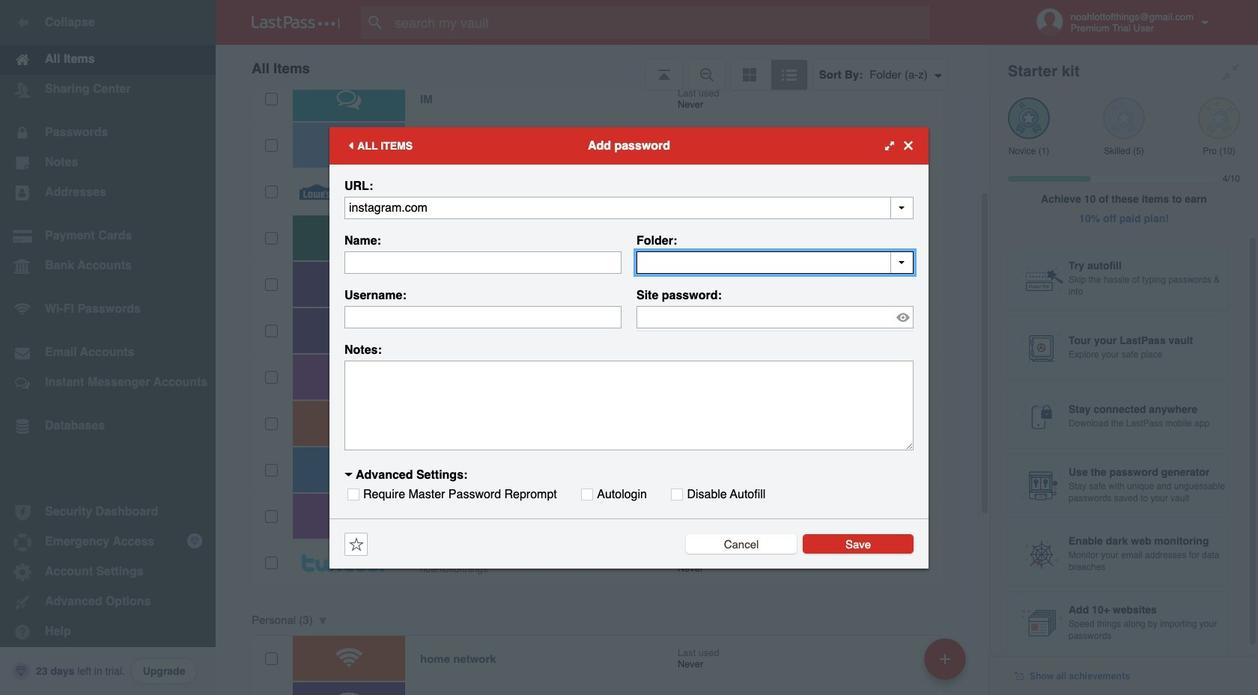 Task type: describe. For each thing, give the bounding box(es) containing it.
new item image
[[940, 654, 951, 665]]

lastpass image
[[252, 16, 340, 29]]

search my vault text field
[[361, 6, 960, 39]]

new item navigation
[[919, 635, 975, 696]]



Task type: locate. For each thing, give the bounding box(es) containing it.
Search search field
[[361, 6, 960, 39]]

dialog
[[330, 127, 929, 569]]

main navigation navigation
[[0, 0, 216, 696]]

None text field
[[345, 361, 914, 451]]

vault options navigation
[[216, 45, 990, 90]]

None password field
[[637, 306, 914, 328]]

None text field
[[345, 197, 914, 219], [345, 251, 622, 274], [637, 251, 914, 274], [345, 306, 622, 328], [345, 197, 914, 219], [345, 251, 622, 274], [637, 251, 914, 274], [345, 306, 622, 328]]



